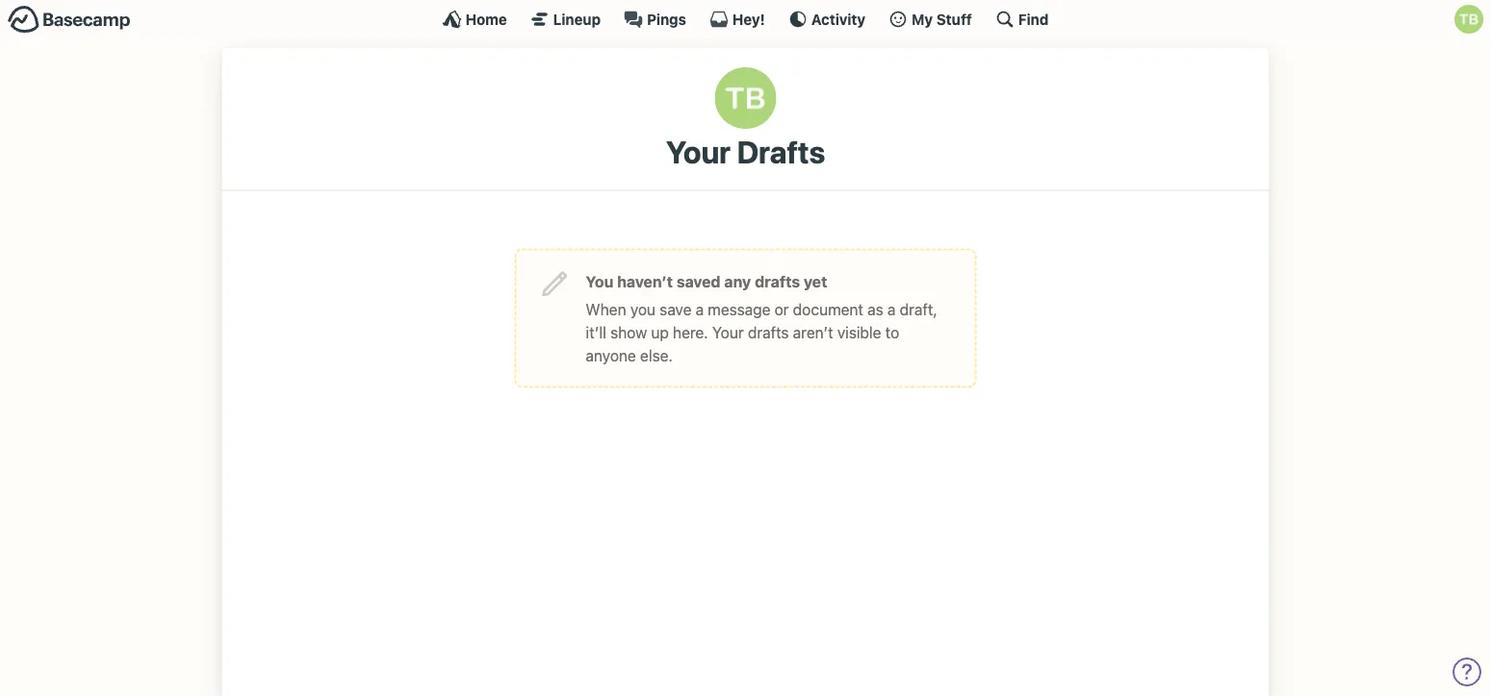 Task type: locate. For each thing, give the bounding box(es) containing it.
aren't
[[793, 323, 833, 342]]

find button
[[995, 10, 1049, 29]]

hey! button
[[709, 10, 765, 29]]

draft,
[[900, 300, 937, 319]]

any
[[724, 272, 751, 291]]

your inside you haven't saved any drafts yet when you save a message or document as a draft, it'll show up here. your drafts aren't visible to anyone else.
[[712, 323, 744, 342]]

your left drafts
[[666, 134, 731, 170]]

or
[[775, 300, 789, 319]]

haven't
[[617, 272, 673, 291]]

0 horizontal spatial a
[[696, 300, 704, 319]]

1 a from the left
[[696, 300, 704, 319]]

you haven't saved any drafts yet when you save a message or document as a draft, it'll show up here. your drafts aren't visible to anyone else.
[[586, 272, 937, 365]]

1 vertical spatial your
[[712, 323, 744, 342]]

a
[[696, 300, 704, 319], [887, 300, 896, 319]]

your down message
[[712, 323, 744, 342]]

drafts
[[755, 272, 800, 291], [748, 323, 789, 342]]

find
[[1018, 11, 1049, 27]]

pings
[[647, 11, 686, 27]]

drafts up or
[[755, 272, 800, 291]]

switch accounts image
[[8, 5, 131, 35]]

home link
[[442, 10, 507, 29]]

drafts
[[737, 134, 825, 170]]

yet
[[804, 272, 827, 291]]

lineup
[[553, 11, 601, 27]]

you
[[630, 300, 656, 319]]

drafts down or
[[748, 323, 789, 342]]

0 horizontal spatial tim burton image
[[715, 67, 776, 129]]

activity
[[811, 11, 865, 27]]

tim burton image
[[1454, 5, 1483, 34], [715, 67, 776, 129]]

home
[[466, 11, 507, 27]]

1 horizontal spatial a
[[887, 300, 896, 319]]

your
[[666, 134, 731, 170], [712, 323, 744, 342]]

as
[[868, 300, 883, 319]]

a right as
[[887, 300, 896, 319]]

hey!
[[732, 11, 765, 27]]

1 horizontal spatial tim burton image
[[1454, 5, 1483, 34]]

here.
[[673, 323, 708, 342]]

a right 'save'
[[696, 300, 704, 319]]

my stuff button
[[889, 10, 972, 29]]

anyone
[[586, 346, 636, 365]]



Task type: vqa. For each thing, say whether or not it's contained in the screenshot.
the bottom the assignments
no



Task type: describe. For each thing, give the bounding box(es) containing it.
1 vertical spatial tim burton image
[[715, 67, 776, 129]]

when
[[586, 300, 626, 319]]

my stuff
[[912, 11, 972, 27]]

pings button
[[624, 10, 686, 29]]

you
[[586, 272, 613, 291]]

document
[[793, 300, 863, 319]]

2 a from the left
[[887, 300, 896, 319]]

my
[[912, 11, 933, 27]]

0 vertical spatial drafts
[[755, 272, 800, 291]]

your drafts
[[666, 134, 825, 170]]

up
[[651, 323, 669, 342]]

0 vertical spatial tim burton image
[[1454, 5, 1483, 34]]

lineup link
[[530, 10, 601, 29]]

stuff
[[936, 11, 972, 27]]

show
[[610, 323, 647, 342]]

0 vertical spatial your
[[666, 134, 731, 170]]

saved
[[677, 272, 721, 291]]

to
[[885, 323, 899, 342]]

visible
[[837, 323, 881, 342]]

1 vertical spatial drafts
[[748, 323, 789, 342]]

message
[[708, 300, 771, 319]]

save
[[660, 300, 692, 319]]

activity link
[[788, 10, 865, 29]]

else.
[[640, 346, 673, 365]]

it'll
[[586, 323, 606, 342]]

main element
[[0, 0, 1491, 38]]



